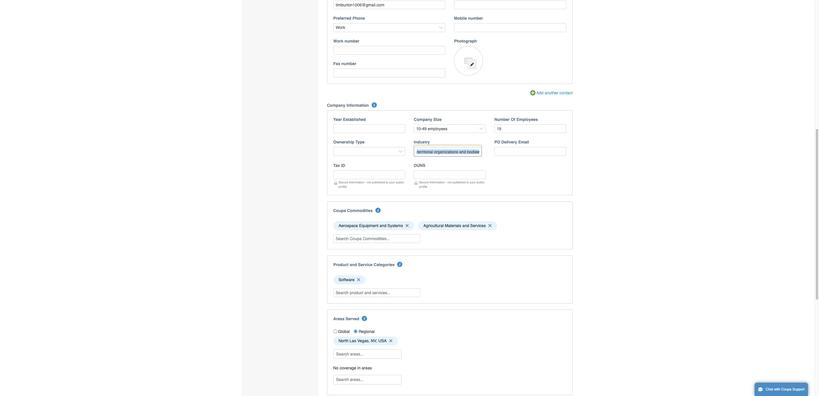 Task type: describe. For each thing, give the bounding box(es) containing it.
commodities
[[347, 209, 373, 213]]

not for tax id
[[367, 181, 371, 184]]

not for duns
[[448, 181, 452, 184]]

work number
[[333, 39, 359, 43]]

preferred phone
[[333, 16, 365, 21]]

- for tax id
[[365, 181, 366, 184]]

nv,
[[371, 339, 377, 344]]

Work number text field
[[333, 46, 445, 55]]

profile for tax id
[[339, 185, 347, 189]]

to for duns
[[466, 181, 469, 184]]

duns
[[414, 163, 425, 168]]

company information
[[327, 103, 369, 108]]

aerospace equipment and systems option
[[333, 222, 414, 231]]

mobile number
[[454, 16, 483, 21]]

software option
[[333, 276, 366, 285]]

number of employees
[[494, 117, 538, 122]]

mobile
[[454, 16, 467, 21]]

fax
[[333, 62, 340, 66]]

with
[[774, 388, 780, 392]]

agricultural materials and services option
[[418, 222, 497, 231]]

selected list box for coupa commodities
[[331, 220, 568, 232]]

company size
[[414, 117, 442, 122]]

and for materials
[[462, 224, 469, 229]]

photograph image
[[454, 46, 483, 76]]

id
[[341, 163, 345, 168]]

year established
[[333, 117, 366, 122]]

materials
[[445, 224, 461, 229]]

coupa inside button
[[781, 388, 792, 392]]

information for tax id
[[349, 181, 364, 184]]

areas
[[362, 367, 372, 371]]

0 vertical spatial coupa
[[333, 209, 346, 213]]

Number Of Employees text field
[[494, 125, 566, 133]]

no coverage in areas
[[333, 367, 372, 371]]

north las vegas, nv, usa option
[[333, 337, 398, 346]]

change image image
[[470, 63, 474, 67]]

ownership
[[333, 140, 354, 145]]

global
[[338, 330, 350, 335]]

to for tax id
[[386, 181, 388, 184]]

Search Coupa Commodities... field
[[333, 235, 420, 244]]

size
[[434, 117, 442, 122]]

tax
[[333, 163, 340, 168]]

work
[[333, 39, 343, 43]]

number
[[494, 117, 510, 122]]

type
[[355, 140, 365, 145]]

po
[[494, 140, 500, 145]]

Search areas... text field
[[334, 350, 401, 359]]

delivery
[[501, 140, 517, 145]]

areas served
[[333, 317, 359, 322]]

public for duns
[[477, 181, 485, 184]]

services
[[470, 224, 486, 229]]

established
[[343, 117, 366, 122]]

areas
[[333, 317, 345, 322]]

Tax ID text field
[[333, 171, 405, 180]]

0 horizontal spatial and
[[350, 263, 357, 268]]

vegas,
[[357, 339, 370, 344]]

systems
[[388, 224, 403, 229]]

Search areas... text field
[[334, 376, 401, 385]]

published for duns
[[453, 181, 466, 184]]

public for tax id
[[396, 181, 404, 184]]

service
[[358, 263, 373, 268]]

agricultural
[[423, 224, 444, 229]]



Task type: vqa. For each thing, say whether or not it's contained in the screenshot.
text box
yes



Task type: locate. For each thing, give the bounding box(es) containing it.
1 horizontal spatial additional information image
[[397, 262, 403, 268]]

0 horizontal spatial secure
[[339, 181, 348, 184]]

2 - from the left
[[446, 181, 447, 184]]

0 horizontal spatial your
[[389, 181, 395, 184]]

contact
[[560, 91, 573, 95]]

secure down duns
[[419, 181, 429, 184]]

coupa up aerospace
[[333, 209, 346, 213]]

2 public from the left
[[477, 181, 485, 184]]

published down tax id text field on the left
[[372, 181, 385, 184]]

in
[[357, 367, 361, 371]]

fax number
[[333, 62, 356, 66]]

0 horizontal spatial coupa
[[333, 209, 346, 213]]

secure information - not published to your public profile down tax id text field on the left
[[339, 181, 404, 189]]

selected list box containing aerospace equipment and systems
[[331, 220, 568, 232]]

- down duns text box
[[446, 181, 447, 184]]

photograph
[[454, 39, 477, 43]]

- for duns
[[446, 181, 447, 184]]

Mobile number text field
[[454, 23, 566, 32]]

additional information image up aerospace equipment and systems option
[[375, 208, 381, 213]]

published for tax id
[[372, 181, 385, 184]]

coupa right with
[[781, 388, 792, 392]]

coupa
[[333, 209, 346, 213], [781, 388, 792, 392]]

1 vertical spatial coupa
[[781, 388, 792, 392]]

1 public from the left
[[396, 181, 404, 184]]

1 selected list box from the top
[[331, 220, 568, 232]]

coupa commodities
[[333, 209, 373, 213]]

Year Established text field
[[333, 125, 405, 133]]

no
[[333, 367, 339, 371]]

additional information image for company information
[[372, 103, 377, 108]]

and left service
[[350, 263, 357, 268]]

profile
[[339, 185, 347, 189], [419, 185, 427, 189]]

regional
[[359, 330, 375, 335]]

1 horizontal spatial coupa
[[781, 388, 792, 392]]

of
[[511, 117, 515, 122]]

tax id
[[333, 163, 345, 168]]

company for company information
[[327, 103, 345, 108]]

- down tax id text field on the left
[[365, 181, 366, 184]]

your for tax id
[[389, 181, 395, 184]]

1 horizontal spatial company
[[414, 117, 432, 122]]

selected list box for product and service categories
[[331, 275, 568, 286]]

1 horizontal spatial profile
[[419, 185, 427, 189]]

information down duns text box
[[430, 181, 445, 184]]

information
[[347, 103, 369, 108], [349, 181, 364, 184], [430, 181, 445, 184]]

and left systems
[[380, 224, 386, 229]]

secure down "id"
[[339, 181, 348, 184]]

po delivery email
[[494, 140, 529, 145]]

0 horizontal spatial public
[[396, 181, 404, 184]]

product and service categories
[[333, 263, 395, 268]]

0 vertical spatial additional information image
[[375, 208, 381, 213]]

industry
[[414, 140, 430, 145]]

selected list box
[[331, 220, 568, 232], [331, 275, 568, 286]]

1 your from the left
[[389, 181, 395, 184]]

north las vegas, nv, usa
[[339, 339, 387, 344]]

secure
[[339, 181, 348, 184], [419, 181, 429, 184]]

support
[[793, 388, 805, 392]]

published
[[372, 181, 385, 184], [453, 181, 466, 184]]

phone
[[352, 16, 365, 21]]

and
[[380, 224, 386, 229], [462, 224, 469, 229], [350, 263, 357, 268]]

2 secure from the left
[[419, 181, 429, 184]]

profile down duns
[[419, 185, 427, 189]]

categories
[[374, 263, 395, 268]]

aerospace equipment and systems
[[339, 224, 403, 229]]

PO Delivery Email text field
[[494, 147, 566, 156]]

your
[[389, 181, 395, 184], [470, 181, 476, 184]]

profile for duns
[[419, 185, 427, 189]]

0 vertical spatial selected list box
[[331, 220, 568, 232]]

information down tax id text field on the left
[[349, 181, 364, 184]]

your for duns
[[470, 181, 476, 184]]

1 horizontal spatial additional information image
[[372, 103, 377, 108]]

to down duns text box
[[466, 181, 469, 184]]

additional information image up year established text box
[[372, 103, 377, 108]]

1 horizontal spatial public
[[477, 181, 485, 184]]

2 vertical spatial number
[[341, 62, 356, 66]]

1 horizontal spatial to
[[466, 181, 469, 184]]

north
[[339, 339, 349, 344]]

1 vertical spatial additional information image
[[397, 262, 403, 268]]

Fax number text field
[[333, 69, 445, 78]]

secure information - not published to your public profile for tax id
[[339, 181, 404, 189]]

secure information - not published to your public profile
[[339, 181, 404, 189], [419, 181, 485, 189]]

1 horizontal spatial published
[[453, 181, 466, 184]]

not down duns text box
[[448, 181, 452, 184]]

and left services
[[462, 224, 469, 229]]

chat with coupa support
[[766, 388, 805, 392]]

0 vertical spatial company
[[327, 103, 345, 108]]

las
[[350, 339, 356, 344]]

1 secure from the left
[[339, 181, 348, 184]]

number right work
[[345, 39, 359, 43]]

0 horizontal spatial company
[[327, 103, 345, 108]]

not
[[367, 181, 371, 184], [448, 181, 452, 184]]

1 secure information - not published to your public profile from the left
[[339, 181, 404, 189]]

company
[[327, 103, 345, 108], [414, 117, 432, 122]]

to
[[386, 181, 388, 184], [466, 181, 469, 184]]

0 horizontal spatial not
[[367, 181, 371, 184]]

2 horizontal spatial and
[[462, 224, 469, 229]]

additional information image right "categories"
[[397, 262, 403, 268]]

2 not from the left
[[448, 181, 452, 184]]

number for mobile number
[[468, 16, 483, 21]]

Search product and services... field
[[333, 289, 420, 298]]

number right mobile at the top right of page
[[468, 16, 483, 21]]

to down tax id text field on the left
[[386, 181, 388, 184]]

0 horizontal spatial additional information image
[[362, 317, 367, 322]]

secure information - not published to your public profile down duns text box
[[419, 181, 485, 189]]

2 published from the left
[[453, 181, 466, 184]]

selected list box containing software
[[331, 275, 568, 286]]

Industry text field
[[414, 148, 481, 157]]

employees
[[517, 117, 538, 122]]

another
[[545, 91, 558, 95]]

company for company size
[[414, 117, 432, 122]]

1 horizontal spatial secure information - not published to your public profile
[[419, 181, 485, 189]]

None radio
[[354, 330, 358, 334]]

0 horizontal spatial secure information - not published to your public profile
[[339, 181, 404, 189]]

secure for tax id
[[339, 181, 348, 184]]

information for duns
[[430, 181, 445, 184]]

-
[[365, 181, 366, 184], [446, 181, 447, 184]]

chat with coupa support button
[[755, 384, 808, 397]]

DUNS text field
[[414, 171, 486, 180]]

2 to from the left
[[466, 181, 469, 184]]

public
[[396, 181, 404, 184], [477, 181, 485, 184]]

software
[[339, 278, 355, 283]]

served
[[346, 317, 359, 322]]

information up established
[[347, 103, 369, 108]]

0 vertical spatial additional information image
[[372, 103, 377, 108]]

None text field
[[333, 1, 445, 9]]

2 profile from the left
[[419, 185, 427, 189]]

chat
[[766, 388, 773, 392]]

company left size
[[414, 117, 432, 122]]

agricultural materials and services
[[423, 224, 486, 229]]

1 vertical spatial company
[[414, 117, 432, 122]]

additional information image right the served
[[362, 317, 367, 322]]

1 published from the left
[[372, 181, 385, 184]]

add another contact button
[[530, 90, 573, 97]]

email
[[518, 140, 529, 145]]

1 horizontal spatial secure
[[419, 181, 429, 184]]

1 horizontal spatial not
[[448, 181, 452, 184]]

1 vertical spatial additional information image
[[362, 317, 367, 322]]

not down tax id text field on the left
[[367, 181, 371, 184]]

additional information image for areas served
[[362, 317, 367, 322]]

Role text field
[[454, 1, 566, 9]]

secure for duns
[[419, 181, 429, 184]]

0 horizontal spatial additional information image
[[375, 208, 381, 213]]

None radio
[[333, 330, 337, 334]]

2 secure information - not published to your public profile from the left
[[419, 181, 485, 189]]

0 horizontal spatial published
[[372, 181, 385, 184]]

1 horizontal spatial -
[[446, 181, 447, 184]]

additional information image
[[375, 208, 381, 213], [397, 262, 403, 268]]

1 profile from the left
[[339, 185, 347, 189]]

0 horizontal spatial to
[[386, 181, 388, 184]]

1 not from the left
[[367, 181, 371, 184]]

1 horizontal spatial and
[[380, 224, 386, 229]]

2 selected list box from the top
[[331, 275, 568, 286]]

additional information image for coupa commodities
[[375, 208, 381, 213]]

usa
[[378, 339, 387, 344]]

year
[[333, 117, 342, 122]]

your down duns text box
[[470, 181, 476, 184]]

add another contact
[[536, 91, 573, 95]]

profile down "id"
[[339, 185, 347, 189]]

published down duns text box
[[453, 181, 466, 184]]

1 horizontal spatial your
[[470, 181, 476, 184]]

aerospace
[[339, 224, 358, 229]]

1 vertical spatial number
[[345, 39, 359, 43]]

preferred
[[333, 16, 351, 21]]

coverage
[[340, 367, 356, 371]]

number for work number
[[345, 39, 359, 43]]

2 your from the left
[[470, 181, 476, 184]]

equipment
[[359, 224, 379, 229]]

number for fax number
[[341, 62, 356, 66]]

add
[[536, 91, 544, 95]]

additional information image
[[372, 103, 377, 108], [362, 317, 367, 322]]

number
[[468, 16, 483, 21], [345, 39, 359, 43], [341, 62, 356, 66]]

number right fax
[[341, 62, 356, 66]]

additional information image for product and service categories
[[397, 262, 403, 268]]

1 to from the left
[[386, 181, 388, 184]]

secure information - not published to your public profile for duns
[[419, 181, 485, 189]]

your down tax id text field on the left
[[389, 181, 395, 184]]

0 horizontal spatial profile
[[339, 185, 347, 189]]

0 horizontal spatial -
[[365, 181, 366, 184]]

0 vertical spatial number
[[468, 16, 483, 21]]

ownership type
[[333, 140, 365, 145]]

1 - from the left
[[365, 181, 366, 184]]

selected areas list box
[[331, 336, 568, 348]]

1 vertical spatial selected list box
[[331, 275, 568, 286]]

product
[[333, 263, 349, 268]]

and for equipment
[[380, 224, 386, 229]]

company up year
[[327, 103, 345, 108]]



